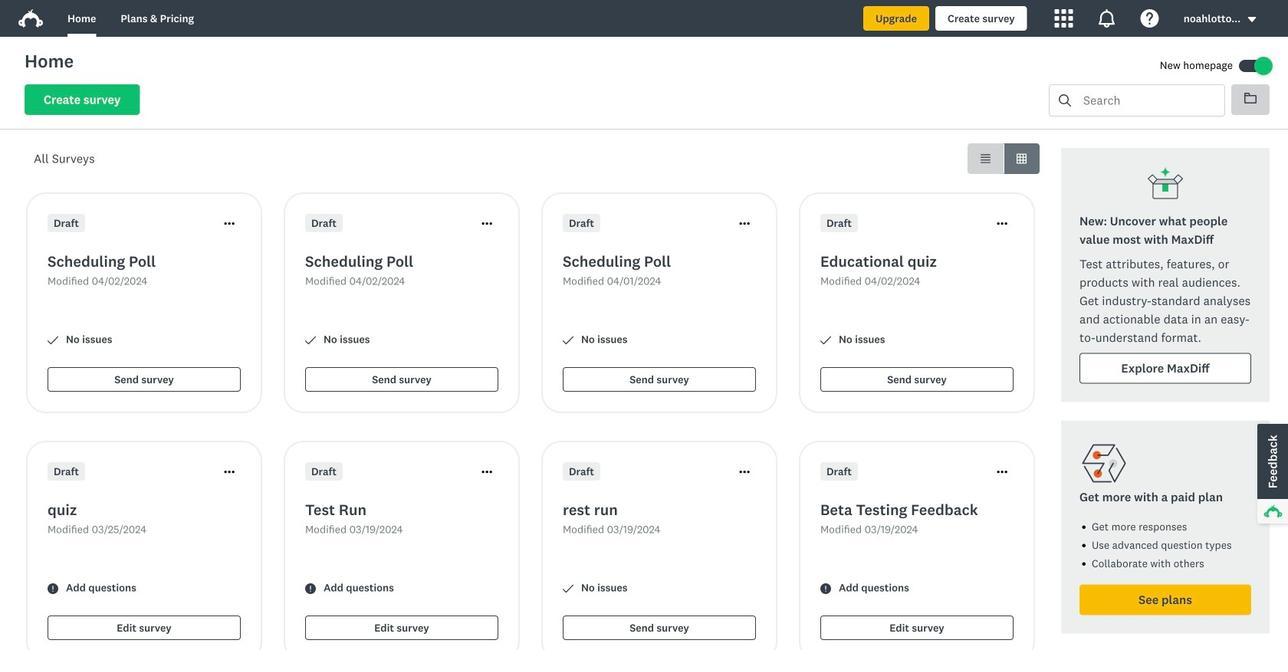 Task type: vqa. For each thing, say whether or not it's contained in the screenshot.
Warning image to the left
yes



Task type: describe. For each thing, give the bounding box(es) containing it.
warning image
[[821, 584, 832, 595]]

1 warning image from the left
[[48, 584, 58, 595]]

notification center icon image
[[1098, 9, 1117, 28]]

1 folders image from the top
[[1245, 92, 1257, 104]]

help icon image
[[1141, 9, 1160, 28]]

Search text field
[[1072, 85, 1225, 116]]

2 folders image from the top
[[1245, 93, 1257, 104]]

1 brand logo image from the top
[[18, 6, 43, 31]]



Task type: locate. For each thing, give the bounding box(es) containing it.
max diff icon image
[[1148, 166, 1185, 203]]

brand logo image
[[18, 6, 43, 31], [18, 9, 43, 28]]

0 horizontal spatial warning image
[[48, 584, 58, 595]]

2 warning image from the left
[[305, 584, 316, 595]]

2 brand logo image from the top
[[18, 9, 43, 28]]

response based pricing icon image
[[1080, 439, 1129, 488]]

search image
[[1060, 94, 1072, 107], [1060, 94, 1072, 107]]

folders image
[[1245, 92, 1257, 104], [1245, 93, 1257, 104]]

no issues image
[[563, 335, 574, 346]]

1 horizontal spatial warning image
[[305, 584, 316, 595]]

group
[[968, 143, 1040, 174]]

warning image
[[48, 584, 58, 595], [305, 584, 316, 595]]

products icon image
[[1056, 9, 1074, 28], [1056, 9, 1074, 28]]

dropdown arrow icon image
[[1248, 14, 1258, 25], [1249, 17, 1257, 22]]

no issues image
[[48, 335, 58, 346], [305, 335, 316, 346], [821, 335, 832, 346], [563, 584, 574, 595]]



